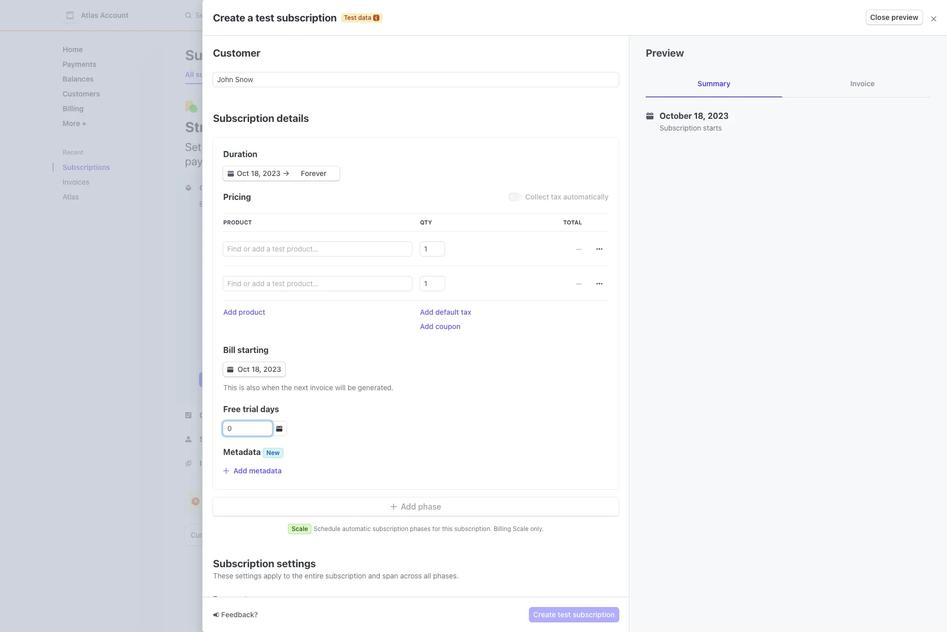 Task type: locate. For each thing, give the bounding box(es) containing it.
good-
[[208, 223, 232, 232]]

model up prices
[[469, 301, 492, 310]]

end date field
[[290, 168, 337, 179]]

close preview
[[870, 13, 919, 21]]

view docs button for charge
[[201, 334, 255, 352]]

2 — from the top
[[576, 279, 582, 288]]

and left span on the bottom of the page
[[368, 572, 380, 581]]

accept
[[532, 140, 565, 154]]

1 vertical spatial subscriptions
[[203, 102, 259, 111]]

subscription inside the subscription settings these settings apply to the entire subscription and span across all phases.
[[213, 558, 274, 570]]

1 horizontal spatial the
[[292, 572, 303, 581]]

automatically
[[563, 192, 609, 201]]

svg image inside create pricing link
[[255, 377, 261, 383]]

only.
[[530, 525, 544, 533]]

1 horizontal spatial 2023
[[708, 111, 729, 121]]

to
[[391, 140, 400, 154], [531, 312, 538, 321], [284, 572, 290, 581]]

1 — from the top
[[576, 245, 582, 253]]

2 vertical spatial svg image
[[596, 281, 603, 287]]

0 vertical spatial model
[[272, 183, 293, 192]]

2 horizontal spatial test
[[344, 14, 357, 21]]

add inside add default tax button
[[420, 308, 434, 317]]

search
[[195, 11, 219, 19]]

the left next
[[281, 383, 292, 392]]

svg image
[[228, 171, 234, 177], [596, 246, 603, 252], [596, 281, 603, 287]]

.
[[474, 498, 476, 507]]

recurring right the accept
[[568, 140, 611, 154]]

of down the best
[[264, 234, 271, 243]]

of left people
[[521, 234, 528, 243]]

preview
[[646, 47, 684, 59]]

docs down service.
[[226, 263, 242, 272]]

billing inside core navigation links element
[[63, 104, 84, 113]]

clocks
[[273, 70, 295, 79], [453, 498, 474, 507]]

scenarios
[[344, 498, 376, 507]]

guidance
[[499, 312, 529, 321]]

october
[[660, 111, 692, 121]]

subscription inside the subscription settings these settings apply to the entire subscription and span across all phases.
[[325, 572, 366, 581]]

pricing up products
[[440, 301, 467, 310]]

svg image left filter
[[662, 52, 668, 58]]

2023 up 'when'
[[263, 365, 281, 374]]

on inside the usage based charge customers based on how much they use in a billing cycle.
[[292, 312, 300, 321]]

clocks up this
[[453, 498, 474, 507]]

view docs button down determine
[[411, 256, 464, 275]]

3 of from the left
[[521, 234, 528, 243]]

0 horizontal spatial atlas
[[63, 192, 79, 201]]

svg image inside the choose your pricing model dropdown button
[[185, 185, 191, 191]]

to left capture
[[391, 140, 400, 154]]

subscriptions
[[196, 70, 243, 79]]

simulate
[[293, 498, 321, 507]]

2 vertical spatial test
[[558, 611, 571, 619]]

home link
[[58, 41, 156, 58]]

test clocks link
[[253, 67, 299, 82]]

0 vertical spatial —
[[576, 245, 582, 253]]

1 vertical spatial atlas
[[63, 192, 79, 201]]

2 horizontal spatial billing
[[674, 124, 694, 132]]

time
[[406, 498, 420, 507]]

billing left the only.
[[494, 525, 511, 533]]

a inside seat based determine price by the number of people using a subscription.
[[574, 234, 578, 243]]

2023 inside october 18, 2023 subscription starts
[[708, 111, 729, 121]]

integrations
[[238, 498, 277, 507]]

1 vertical spatial tax
[[461, 308, 471, 317]]

0 horizontal spatial of
[[264, 234, 271, 243]]

0 horizontal spatial recurring
[[326, 200, 356, 208]]

2 vertical spatial the
[[292, 572, 303, 581]]

2 vertical spatial create
[[533, 611, 556, 619]]

settings left apply
[[235, 572, 262, 581]]

1 vertical spatial to
[[531, 312, 538, 321]]

product
[[223, 219, 252, 226]]

pricing left models.
[[358, 200, 380, 208]]

add inside add phase button
[[401, 502, 416, 512]]

data
[[474, 32, 488, 38]]

the right by
[[481, 234, 492, 243]]

1 vertical spatial the
[[281, 383, 292, 392]]

0 horizontal spatial model
[[272, 183, 293, 192]]

to left help at the right
[[531, 312, 538, 321]]

choose your pricing model
[[199, 183, 293, 192]]

1 horizontal spatial on
[[354, 234, 363, 243]]

operations
[[337, 140, 388, 154]]

billing down the october
[[674, 124, 694, 132]]

1 vertical spatial settings
[[235, 572, 262, 581]]

1 vertical spatial model
[[469, 301, 492, 310]]

0 vertical spatial subscription.
[[417, 245, 460, 253]]

and
[[219, 140, 237, 154], [511, 140, 529, 154], [463, 312, 475, 321], [279, 498, 291, 507], [368, 572, 380, 581]]

the inside the subscription settings these settings apply to the entire subscription and span across all phases.
[[292, 572, 303, 581]]

1 horizontal spatial tax
[[551, 192, 561, 201]]

subscriptions up invoices
[[63, 163, 110, 172]]

balances link
[[58, 70, 156, 87]]

pricing
[[223, 192, 251, 202]]

0 vertical spatial on
[[354, 234, 363, 243]]

tab list containing current
[[185, 525, 854, 546]]

2 vertical spatial subscriptions
[[63, 163, 110, 172]]

1 horizontal spatial test
[[438, 498, 451, 507]]

streamline
[[185, 118, 257, 135]]

before you start, learn about common recurring pricing models.
[[199, 200, 408, 208]]

scale left schedule
[[292, 525, 308, 533]]

0 horizontal spatial 18,
[[252, 365, 262, 374]]

subscription for subscription details
[[213, 112, 274, 124]]

to right apply
[[284, 572, 290, 581]]

subscription down the october
[[660, 124, 701, 132]]

svg image for create pricing
[[255, 377, 261, 383]]

1 vertical spatial recurring
[[326, 200, 356, 208]]

tab list
[[181, 65, 854, 84], [646, 70, 931, 98], [185, 525, 854, 546]]

of inside seat based determine price by the number of people using a subscription.
[[521, 234, 528, 243]]

docs down cycle.
[[226, 341, 242, 349]]

your left integrations
[[221, 498, 236, 507]]

0 vertical spatial clocks
[[273, 70, 295, 79]]

2 horizontal spatial to
[[531, 312, 538, 321]]

bill
[[223, 346, 235, 355]]

subscription inside button
[[573, 611, 615, 619]]

0 vertical spatial 2023
[[708, 111, 729, 121]]

1 vertical spatial 18,
[[252, 365, 262, 374]]

recurring right common
[[326, 200, 356, 208]]

2 horizontal spatial the
[[481, 234, 492, 243]]

atlas down invoices
[[63, 192, 79, 201]]

subscription up manage
[[213, 112, 274, 124]]

on left tier
[[354, 234, 363, 243]]

a inside the usage based charge customers based on how much they use in a billing cycle.
[[376, 312, 380, 321]]

view docs button down cycle.
[[201, 334, 255, 352]]

view down determine
[[417, 263, 433, 272]]

0 vertical spatial 18,
[[694, 111, 706, 121]]

seat based determine price by the number of people using a subscription.
[[417, 223, 578, 253]]

subscriptions up subscriptions
[[185, 46, 278, 63]]

0 vertical spatial billing
[[63, 104, 84, 113]]

atlas inside 'recent' element
[[63, 192, 79, 201]]

model up the about
[[272, 183, 293, 192]]

create
[[213, 11, 245, 23], [203, 375, 226, 384], [533, 611, 556, 619]]

span
[[382, 572, 398, 581]]

when
[[262, 383, 279, 392]]

usage
[[208, 301, 232, 310]]

view for seat based
[[417, 263, 433, 272]]

billing for billing starter
[[674, 124, 694, 132]]

0 vertical spatial test
[[255, 11, 274, 23]]

2023 up starts
[[708, 111, 729, 121]]

tax right default
[[461, 308, 471, 317]]

view for good-better-best
[[208, 263, 224, 272]]

svg image inside filter popup button
[[662, 52, 668, 58]]

default
[[435, 308, 459, 317]]

create inside create test subscription button
[[533, 611, 556, 619]]

1 horizontal spatial recurring
[[568, 140, 611, 154]]

svg image for find or add a test product… text field
[[596, 281, 603, 287]]

— for find or add a test product… text box
[[576, 245, 582, 253]]

metadata
[[249, 467, 282, 475]]

tax inside button
[[461, 308, 471, 317]]

None text field
[[420, 242, 445, 256]]

billing for billing
[[63, 104, 84, 113]]

collect
[[525, 192, 549, 201]]

based right product
[[270, 312, 290, 321]]

1 horizontal spatial test
[[257, 70, 271, 79]]

view docs down service.
[[208, 263, 242, 272]]

your for integrations
[[221, 498, 236, 507]]

18, inside oct 18, 2023 button
[[252, 365, 262, 374]]

add metadata button
[[223, 467, 282, 475]]

model inside other pricing model see products and prices guidance to help shape your pricing model.
[[469, 301, 492, 310]]

your inside other pricing model see products and prices guidance to help shape your pricing model.
[[578, 312, 592, 321]]

2 horizontal spatial test
[[558, 611, 571, 619]]

apply
[[264, 572, 282, 581]]

qty
[[420, 219, 432, 226]]

1 horizontal spatial to
[[391, 140, 400, 154]]

view down service.
[[208, 263, 224, 272]]

to inside streamline your billing workflows set up and manage your billing operations to capture more revenue and accept recurring payments globally.
[[391, 140, 400, 154]]

recent element
[[52, 159, 165, 205]]

0 horizontal spatial on
[[292, 312, 300, 321]]

by
[[471, 234, 479, 243]]

products
[[431, 312, 461, 321]]

you
[[223, 200, 235, 208]]

invoices
[[63, 178, 89, 186]]

model inside dropdown button
[[272, 183, 293, 192]]

test
[[459, 32, 473, 38]]

18, right oct
[[252, 365, 262, 374]]

other pricing model see products and prices guidance to help shape your pricing model.
[[417, 301, 592, 331]]

2023
[[708, 111, 729, 121], [263, 365, 281, 374]]

payments
[[185, 155, 233, 168]]

0 vertical spatial test
[[344, 14, 357, 21]]

1 horizontal spatial scale
[[513, 525, 529, 533]]

subscription. down determine
[[417, 245, 460, 253]]

streamline your billing workflows set up and manage your billing operations to capture more revenue and accept recurring payments globally.
[[185, 118, 611, 168]]

next
[[294, 383, 308, 392]]

test down customer
[[257, 70, 271, 79]]

add for add default tax
[[420, 308, 434, 317]]

1 vertical spatial clocks
[[453, 498, 474, 507]]

core navigation links element
[[58, 41, 156, 132]]

create inside create pricing link
[[203, 375, 226, 384]]

clocks up "details"
[[273, 70, 295, 79]]

your up manage
[[260, 118, 290, 135]]

18, up "billing starter"
[[694, 111, 706, 121]]

based right prices,
[[332, 234, 352, 243]]

subscription up "these" at left bottom
[[213, 558, 274, 570]]

0 horizontal spatial the
[[281, 383, 292, 392]]

and left the accept
[[511, 140, 529, 154]]

svg image inside add phase button
[[391, 504, 397, 510]]

1 horizontal spatial model
[[469, 301, 492, 310]]

view docs down cycle.
[[208, 341, 242, 349]]

1 horizontal spatial of
[[377, 234, 384, 243]]

subscription inside october 18, 2023 subscription starts
[[660, 124, 701, 132]]

your right shape
[[578, 312, 592, 321]]

docs down determine
[[435, 263, 451, 272]]

billing up more
[[63, 104, 84, 113]]

None text field
[[420, 277, 445, 291]]

charge
[[208, 312, 231, 321]]

1 vertical spatial test
[[257, 70, 271, 79]]

a
[[248, 11, 253, 23], [234, 234, 238, 243], [574, 234, 578, 243], [376, 312, 380, 321]]

atlas account
[[81, 11, 129, 19]]

view docs button for best
[[201, 256, 255, 275]]

model.
[[441, 322, 464, 331]]

entire
[[305, 572, 324, 581]]

test up the current
[[206, 498, 219, 507]]

0 vertical spatial to
[[391, 140, 400, 154]]

subscription settings these settings apply to the entire subscription and span across all phases.
[[213, 558, 459, 581]]

1 vertical spatial 2023
[[263, 365, 281, 374]]

of right tier
[[377, 234, 384, 243]]

october 18, 2023 subscription starts
[[660, 111, 729, 132]]

payments link
[[58, 56, 156, 73]]

1 horizontal spatial atlas
[[81, 11, 98, 19]]

based inside good-better-best provide a choice of escalating prices, based on tier of service.
[[332, 234, 352, 243]]

home
[[63, 45, 83, 54]]

0 vertical spatial atlas
[[81, 11, 98, 19]]

atlas left account on the top of the page
[[81, 11, 98, 19]]

1 vertical spatial svg image
[[596, 246, 603, 252]]

good-better-best provide a choice of escalating prices, based on tier of service.
[[208, 223, 384, 253]]

1 horizontal spatial settings
[[277, 558, 316, 570]]

more
[[442, 140, 467, 154]]

0 horizontal spatial tax
[[461, 308, 471, 317]]

atlas for atlas
[[63, 192, 79, 201]]

18, for october
[[694, 111, 706, 121]]

1 horizontal spatial clocks
[[453, 498, 474, 507]]

scale left the only.
[[513, 525, 529, 533]]

capture
[[403, 140, 440, 154]]

1 vertical spatial create
[[203, 375, 226, 384]]

and inside the subscription settings these settings apply to the entire subscription and span across all phases.
[[368, 572, 380, 581]]

and left prices
[[463, 312, 475, 321]]

a right the using
[[574, 234, 578, 243]]

view docs for seat
[[417, 263, 451, 272]]

product
[[239, 308, 265, 317]]

0 horizontal spatial billing
[[63, 104, 84, 113]]

settings up entire
[[277, 558, 316, 570]]

0 vertical spatial the
[[481, 234, 492, 243]]

None number field
[[223, 422, 272, 436]]

svg image up create pricing
[[227, 367, 233, 373]]

atlas inside button
[[81, 11, 98, 19]]

subscription. right this
[[454, 525, 492, 533]]

oct 18, 2023
[[238, 365, 281, 374]]

starting
[[237, 346, 269, 355]]

tax right the 'collect'
[[551, 192, 561, 201]]

billing starter
[[674, 124, 720, 132]]

1 horizontal spatial 18,
[[694, 111, 706, 121]]

0 horizontal spatial test
[[206, 498, 219, 507]]

on left how
[[292, 312, 300, 321]]

view docs button down service.
[[201, 256, 255, 275]]

2 vertical spatial billing
[[494, 525, 511, 533]]

add for add metadata
[[233, 467, 247, 475]]

subscriptions inside 'recent' element
[[63, 163, 110, 172]]

before
[[199, 200, 221, 208]]

a up customer
[[248, 11, 253, 23]]

1 vertical spatial billing
[[674, 124, 694, 132]]

subscriptions up the streamline on the left top of page
[[203, 102, 259, 111]]

create for create test subscription
[[533, 611, 556, 619]]

1 of from the left
[[264, 234, 271, 243]]

— for find or add a test product… text field
[[576, 279, 582, 288]]

0 vertical spatial settings
[[277, 558, 316, 570]]

seat
[[417, 223, 434, 232]]

svg image up also
[[255, 377, 261, 383]]

pricing down "start date" field
[[245, 183, 270, 192]]

0 horizontal spatial test
[[255, 11, 274, 23]]

0 vertical spatial recurring
[[568, 140, 611, 154]]

0 horizontal spatial to
[[284, 572, 290, 581]]

add inside add coupon button
[[420, 322, 434, 331]]

subscription
[[277, 11, 337, 23], [373, 525, 408, 533], [325, 572, 366, 581], [573, 611, 615, 619]]

the left entire
[[292, 572, 303, 581]]

a down better-
[[234, 234, 238, 243]]

0 horizontal spatial 2023
[[263, 365, 281, 374]]

subscription. inside seat based determine price by the number of people using a subscription.
[[417, 245, 460, 253]]

Find or add a test product… text field
[[223, 242, 412, 256]]

svg image left time
[[391, 504, 397, 510]]

svg image for choose your pricing model
[[185, 185, 191, 191]]

1 vertical spatial on
[[292, 312, 300, 321]]

svg image for find or add a test product… text box
[[596, 246, 603, 252]]

1 vertical spatial —
[[576, 279, 582, 288]]

svg image inside oct 18, 2023 button
[[227, 367, 233, 373]]

phases
[[410, 525, 431, 533]]

test left the data
[[344, 14, 357, 21]]

a right in
[[376, 312, 380, 321]]

test
[[344, 14, 357, 21], [257, 70, 271, 79], [206, 498, 219, 507]]

feedback?
[[221, 611, 258, 619]]

tier
[[365, 234, 375, 243]]

and inside other pricing model see products and prices guidance to help shape your pricing model.
[[463, 312, 475, 321]]

view down charge
[[208, 341, 224, 349]]

—
[[576, 245, 582, 253], [576, 279, 582, 288]]

total
[[563, 219, 582, 226]]

svg image left choose
[[185, 185, 191, 191]]

svg image
[[662, 52, 668, 58], [185, 185, 191, 191], [227, 367, 233, 373], [255, 377, 261, 383], [391, 504, 397, 510]]

subscriptions
[[185, 46, 278, 63], [203, 102, 259, 111], [63, 163, 110, 172]]

your inside dropdown button
[[228, 183, 244, 192]]

2023 inside button
[[263, 365, 281, 374]]

using
[[554, 234, 572, 243]]

2 horizontal spatial of
[[521, 234, 528, 243]]

2 vertical spatial to
[[284, 572, 290, 581]]

based up price
[[436, 223, 459, 232]]

add inside add product button
[[223, 308, 237, 317]]

based inside seat based determine price by the number of people using a subscription.
[[436, 223, 459, 232]]

0 horizontal spatial scale
[[292, 525, 308, 533]]

scale
[[292, 525, 308, 533], [513, 525, 529, 533]]

0 vertical spatial create
[[213, 11, 245, 23]]

subscriptions link
[[58, 159, 142, 176]]

your up pricing at the left of page
[[228, 183, 244, 192]]

svg image for oct 18, 2023
[[227, 367, 233, 373]]

18, inside october 18, 2023 subscription starts
[[694, 111, 706, 121]]

view docs down determine
[[417, 263, 451, 272]]



Task type: vqa. For each thing, say whether or not it's contained in the screenshot.
Schedule
yes



Task type: describe. For each thing, give the bounding box(es) containing it.
days
[[260, 405, 279, 414]]

filter
[[672, 51, 689, 59]]

create for create a test subscription
[[213, 11, 245, 23]]

test for test clocks
[[257, 70, 271, 79]]

a inside good-better-best provide a choice of escalating prices, based on tier of service.
[[234, 234, 238, 243]]

free
[[223, 405, 241, 414]]

0 vertical spatial subscriptions
[[185, 46, 278, 63]]

invoice
[[850, 79, 875, 88]]

phases.
[[433, 572, 459, 581]]

invoice
[[310, 383, 333, 392]]

0 vertical spatial tax
[[551, 192, 561, 201]]

will
[[335, 383, 346, 392]]

also
[[246, 383, 260, 392]]

invoices link
[[58, 174, 142, 190]]

add for add phase
[[401, 502, 416, 512]]

pricing down oct
[[228, 375, 251, 384]]

schedule automatic subscription phases for this subscription. billing scale only.
[[314, 525, 544, 533]]

add phase
[[401, 502, 441, 512]]

bill  starting
[[223, 346, 269, 355]]

svg image for add phase
[[391, 504, 397, 510]]

provide
[[208, 234, 232, 243]]

your down "details"
[[282, 140, 303, 154]]

starts
[[703, 124, 722, 132]]

test clocks
[[257, 70, 295, 79]]

and left simulate
[[279, 498, 291, 507]]

be
[[348, 383, 356, 392]]

recent
[[63, 149, 84, 156]]

test inside create test subscription button
[[558, 611, 571, 619]]

trial
[[243, 405, 258, 414]]

svg image for filter
[[662, 52, 668, 58]]

these
[[213, 572, 233, 581]]

test data
[[459, 32, 488, 38]]

data
[[358, 14, 371, 21]]

docs for best
[[226, 263, 242, 272]]

help
[[540, 312, 554, 321]]

2 of from the left
[[377, 234, 384, 243]]

Search search field
[[179, 6, 467, 25]]

0 horizontal spatial clocks
[[273, 70, 295, 79]]

pricing down see at the left of the page
[[417, 322, 439, 331]]

usage based charge customers based on how much they use in a billing cycle.
[[208, 301, 380, 331]]

1 scale from the left
[[292, 525, 308, 533]]

is
[[239, 383, 244, 392]]

0 horizontal spatial settings
[[235, 572, 262, 581]]

start date field
[[235, 168, 282, 179]]

details
[[277, 112, 309, 124]]

add for add product
[[223, 308, 237, 317]]

view docs for usage
[[208, 341, 242, 349]]

billing inside the usage based charge customers based on how much they use in a billing cycle.
[[208, 322, 227, 331]]

scheduled button
[[409, 525, 630, 546]]

collect tax automatically
[[525, 192, 609, 201]]

on inside good-better-best provide a choice of escalating prices, based on tier of service.
[[354, 234, 363, 243]]

this
[[223, 383, 237, 392]]

new
[[266, 449, 280, 457]]

summary link
[[646, 70, 782, 97]]

2 vertical spatial test
[[206, 498, 219, 507]]

18, for oct
[[252, 365, 262, 374]]

payment
[[213, 595, 248, 605]]

preview
[[892, 13, 919, 21]]

create a test subscription
[[213, 11, 337, 23]]

balances
[[63, 75, 94, 83]]

the inside seat based determine price by the number of people using a subscription.
[[481, 234, 492, 243]]

all subscriptions
[[185, 70, 243, 79]]

1 vertical spatial subscription.
[[454, 525, 492, 533]]

your for pricing
[[228, 183, 244, 192]]

account
[[100, 11, 129, 19]]

free trial days
[[223, 405, 279, 414]]

workflows
[[337, 118, 406, 135]]

atlas for atlas account
[[81, 11, 98, 19]]

create for create pricing
[[203, 375, 226, 384]]

more button
[[58, 115, 156, 132]]

add for add coupon
[[420, 322, 434, 331]]

Find or add a test product… text field
[[223, 277, 412, 291]]

Find or add a test customer… text field
[[213, 73, 619, 87]]

learn
[[256, 200, 272, 208]]

1 vertical spatial test
[[438, 498, 451, 507]]

manage
[[240, 140, 279, 154]]

filter button
[[658, 48, 693, 62]]

create pricing
[[203, 375, 251, 384]]

create test subscription button
[[529, 608, 619, 622]]

subscription details
[[213, 112, 309, 124]]

atlas account button
[[63, 8, 139, 22]]

subscription for subscription settings these settings apply to the entire subscription and span across all phases.
[[213, 558, 274, 570]]

2 scale from the left
[[513, 525, 529, 533]]

based up customers
[[234, 301, 257, 310]]

how
[[302, 312, 316, 321]]

2023 for oct
[[263, 365, 281, 374]]

escalating
[[272, 234, 306, 243]]

choose your pricing model button
[[185, 183, 295, 193]]

test for test data
[[344, 14, 357, 21]]

1 horizontal spatial billing
[[494, 525, 511, 533]]

to inside other pricing model see products and prices guidance to help shape your pricing model.
[[531, 312, 538, 321]]

add coupon
[[420, 322, 461, 331]]

0 vertical spatial svg image
[[228, 171, 234, 177]]

test your integrations and simulate billing scenarios through time with test clocks .
[[206, 498, 476, 507]]

view docs button for determine
[[411, 256, 464, 275]]

for
[[432, 525, 440, 533]]

view docs for good-
[[208, 263, 242, 272]]

cycle.
[[229, 322, 248, 331]]

current
[[191, 531, 216, 540]]

price
[[453, 234, 469, 243]]

generated.
[[358, 383, 394, 392]]

and right up
[[219, 140, 237, 154]]

in
[[368, 312, 374, 321]]

automatic
[[342, 525, 371, 533]]

determine
[[417, 234, 451, 243]]

add default tax button
[[420, 307, 471, 318]]

recent navigation links element
[[52, 148, 165, 205]]

docs for charge
[[226, 341, 242, 349]]

choose
[[199, 183, 226, 192]]

add default tax
[[420, 308, 471, 317]]

docs for determine
[[435, 263, 451, 272]]

set
[[185, 140, 201, 154]]

up
[[204, 140, 216, 154]]

view for usage based
[[208, 341, 224, 349]]

use
[[354, 312, 366, 321]]

add product
[[223, 308, 265, 317]]

pricing inside dropdown button
[[245, 183, 270, 192]]

choice
[[240, 234, 262, 243]]

billing link
[[58, 100, 156, 117]]

customer
[[213, 47, 261, 59]]

tab list containing all subscriptions
[[181, 65, 854, 84]]

coupon
[[435, 322, 461, 331]]

your for billing
[[260, 118, 290, 135]]

all
[[185, 70, 194, 79]]

to inside the subscription settings these settings apply to the entire subscription and span across all phases.
[[284, 572, 290, 581]]

recurring inside streamline your billing workflows set up and manage your billing operations to capture more revenue and accept recurring payments globally.
[[568, 140, 611, 154]]

2023 for october
[[708, 111, 729, 121]]

tab list containing summary
[[646, 70, 931, 98]]

start,
[[237, 200, 254, 208]]



